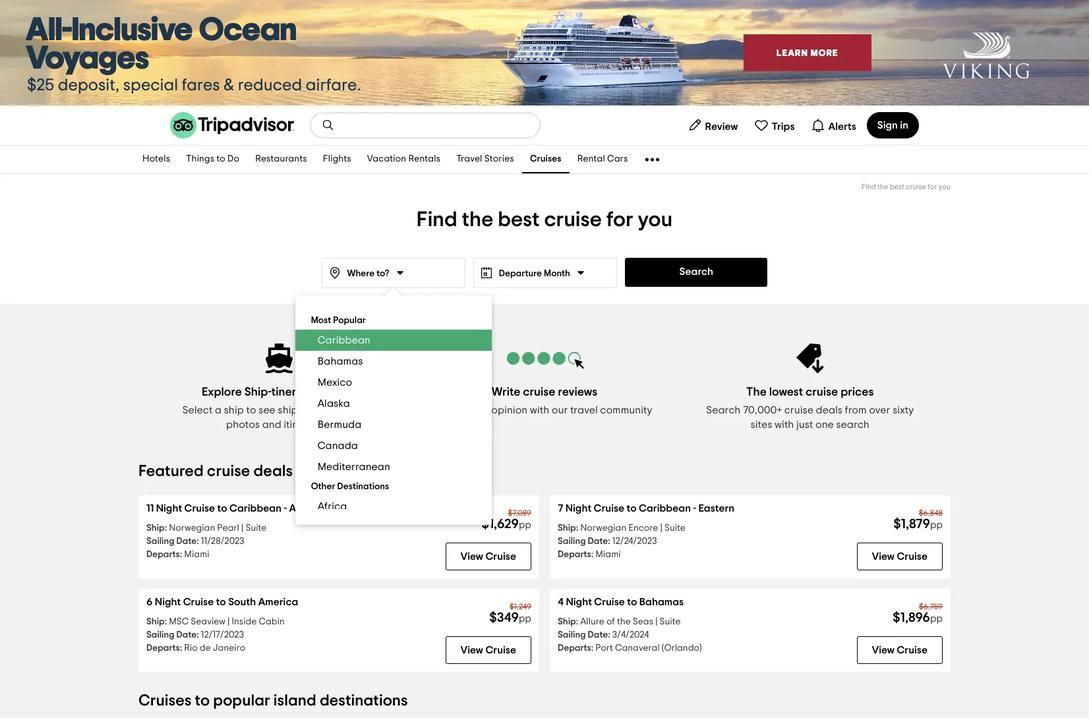 Task type: vqa. For each thing, say whether or not it's contained in the screenshot.
ship to the right
yes



Task type: locate. For each thing, give the bounding box(es) containing it.
0 horizontal spatial ship
[[224, 405, 244, 415]]

select
[[182, 405, 213, 415]]

3/4/2024
[[612, 630, 649, 640]]

ship : norwegian encore | suite sailing date: 12/24/2023 departs: miami
[[558, 524, 686, 559]]

to left see
[[246, 405, 256, 415]]

sailing
[[146, 537, 174, 546], [558, 537, 586, 546], [146, 630, 174, 640], [558, 630, 586, 640]]

night for $1,879
[[566, 503, 592, 514]]

0 vertical spatial best
[[890, 183, 905, 191]]

date: up rio
[[176, 630, 199, 640]]

view cruise down $1,879
[[872, 551, 928, 562]]

| for $1,629
[[241, 524, 244, 533]]

pp down $6,759
[[930, 614, 943, 624]]

sailing down 11
[[146, 537, 174, 546]]

12/17/2023
[[201, 630, 244, 640]]

ship inside ship : norwegian encore | suite sailing date: 12/24/2023 departs: miami
[[558, 524, 576, 533]]

view cruise down $1,629
[[461, 551, 516, 562]]

suite inside ship : norwegian pearl | suite sailing date: 11/28/2023 departs: miami
[[246, 524, 267, 533]]

cruises left rental
[[530, 155, 562, 164]]

0 horizontal spatial you
[[638, 209, 673, 230]]

suite right pearl
[[246, 524, 267, 533]]

bahamas
[[318, 356, 363, 367], [639, 597, 684, 607]]

travel stories
[[456, 155, 514, 164]]

suite right seas
[[660, 617, 681, 626]]

0 vertical spatial with
[[530, 405, 549, 415]]

: for $1,879
[[576, 524, 578, 533]]

search
[[679, 266, 713, 277], [706, 405, 741, 415]]

: inside ship : allure of the seas | suite sailing date: 3/4/2024 departs: port canaveral (orlando)
[[576, 617, 578, 626]]

ship for $1,879
[[558, 524, 576, 533]]

1 horizontal spatial cruises
[[530, 155, 562, 164]]

date: inside ship : norwegian encore | suite sailing date: 12/24/2023 departs: miami
[[588, 537, 610, 546]]

eastern
[[699, 503, 735, 514]]

departs: left 'port'
[[558, 643, 594, 653]]

1 horizontal spatial norwegian
[[580, 524, 627, 533]]

the down travel stories link
[[462, 209, 493, 230]]

ship
[[146, 524, 165, 533], [558, 524, 576, 533], [146, 617, 165, 626], [558, 617, 576, 626]]

the down sign
[[878, 183, 888, 191]]

with left 'our'
[[530, 405, 549, 415]]

cruise inside write cruise reviews share your opinion with our travel community
[[523, 386, 555, 398]]

pp inside $7,089 $1,629 pp
[[519, 520, 531, 530]]

inside
[[232, 617, 257, 626]]

deals
[[816, 405, 843, 415], [254, 464, 293, 479]]

- left eastern
[[693, 503, 696, 514]]

cruise
[[906, 183, 926, 191], [544, 209, 602, 230], [523, 386, 555, 398], [806, 386, 838, 398], [784, 405, 814, 415], [207, 464, 250, 479]]

encore
[[629, 524, 658, 533]]

bahamas up mexico at the bottom of the page
[[318, 356, 363, 367]]

1 vertical spatial search
[[706, 405, 741, 415]]

2 vertical spatial the
[[617, 617, 631, 626]]

ship down 4
[[558, 617, 576, 626]]

ship down ship‑tinerary™
[[278, 405, 298, 415]]

featured
[[138, 464, 204, 479]]

a
[[215, 405, 222, 415]]

view
[[461, 551, 483, 562], [872, 551, 895, 562], [461, 645, 483, 655], [872, 645, 895, 655]]

seaview
[[191, 617, 225, 626]]

where
[[347, 269, 375, 278]]

pp down $7,089
[[519, 520, 531, 530]]

view for $1,879
[[872, 551, 895, 562]]

suite inside ship : norwegian encore | suite sailing date: 12/24/2023 departs: miami
[[665, 524, 686, 533]]

ship inside ship : norwegian pearl | suite sailing date: 11/28/2023 departs: miami
[[146, 524, 165, 533]]

1 vertical spatial with
[[775, 419, 794, 430]]

cruise up just
[[784, 405, 814, 415]]

pp for $1,629
[[519, 520, 531, 530]]

caribbean down popular
[[318, 335, 371, 345]]

miami for $1,879
[[596, 550, 621, 559]]

$7,089
[[508, 509, 531, 517]]

2 horizontal spatial the
[[878, 183, 888, 191]]

1 horizontal spatial miami
[[596, 550, 621, 559]]

ship inside ship : msc seaview | inside cabin sailing date: 12/17/2023 departs: rio de janeiro
[[146, 617, 165, 626]]

view for $1,896
[[872, 645, 895, 655]]

4 night cruise to bahamas
[[558, 597, 684, 607]]

canaveral
[[615, 643, 660, 653]]

sailing down msc
[[146, 630, 174, 640]]

ship
[[224, 405, 244, 415], [278, 405, 298, 415]]

to up encore
[[627, 503, 637, 514]]

1 miami from the left
[[184, 550, 209, 559]]

(orlando)
[[662, 643, 702, 653]]

departs: inside ship : allure of the seas | suite sailing date: 3/4/2024 departs: port canaveral (orlando)
[[558, 643, 594, 653]]

0 horizontal spatial the
[[462, 209, 493, 230]]

ship for $1,896
[[558, 617, 576, 626]]

bahamas up seas
[[639, 597, 684, 607]]

cruise up one
[[806, 386, 838, 398]]

popular
[[213, 693, 270, 709]]

best down the "sign in" link on the top of page
[[890, 183, 905, 191]]

cruise up 11 night cruise to caribbean - all
[[207, 464, 250, 479]]

12/24/2023
[[612, 537, 657, 546]]

0 horizontal spatial miami
[[184, 550, 209, 559]]

one
[[816, 419, 834, 430]]

pp inside '$6,759 $1,896 pp'
[[930, 614, 943, 624]]

with left just
[[775, 419, 794, 430]]

night right 11
[[156, 503, 182, 514]]

the
[[878, 183, 888, 191], [462, 209, 493, 230], [617, 617, 631, 626]]

0 horizontal spatial caribbean
[[230, 503, 282, 514]]

- left all
[[284, 503, 287, 514]]

0 vertical spatial for
[[928, 183, 937, 191]]

1 horizontal spatial -
[[693, 503, 696, 514]]

0 vertical spatial the
[[878, 183, 888, 191]]

cruise up month
[[544, 209, 602, 230]]

the
[[746, 386, 767, 398]]

canada
[[318, 440, 358, 451]]

caribbean up pearl
[[230, 503, 282, 514]]

with
[[530, 405, 549, 415], [775, 419, 794, 430]]

departs: inside ship : norwegian encore | suite sailing date: 12/24/2023 departs: miami
[[558, 550, 594, 559]]

date: left 12/24/2023
[[588, 537, 610, 546]]

0 horizontal spatial find
[[417, 209, 457, 230]]

cruises to popular island destinations
[[138, 693, 408, 709]]

deals inside the lowest cruise prices search 70,000+ cruise deals from over sixty sites with just one search
[[816, 405, 843, 415]]

night for $349
[[155, 597, 181, 607]]

rio
[[184, 643, 198, 653]]

0 horizontal spatial with
[[530, 405, 549, 415]]

1 norwegian from the left
[[169, 524, 215, 533]]

suite inside ship : allure of the seas | suite sailing date: 3/4/2024 departs: port canaveral (orlando)
[[660, 617, 681, 626]]

1 horizontal spatial with
[[775, 419, 794, 430]]

| inside ship : norwegian encore | suite sailing date: 12/24/2023 departs: miami
[[660, 524, 663, 533]]

view cruise for $1,896
[[872, 645, 928, 655]]

: inside ship : norwegian encore | suite sailing date: 12/24/2023 departs: miami
[[576, 524, 578, 533]]

restaurants link
[[247, 146, 315, 173]]

| inside ship : msc seaview | inside cabin sailing date: 12/17/2023 departs: rio de janeiro
[[227, 617, 230, 626]]

review
[[705, 121, 738, 132]]

7 night cruise to caribbean - eastern
[[558, 503, 735, 514]]

stories
[[484, 155, 514, 164]]

norwegian inside ship : norwegian pearl | suite sailing date: 11/28/2023 departs: miami
[[169, 524, 215, 533]]

ship down 7 at the bottom of the page
[[558, 524, 576, 533]]

date: inside ship : allure of the seas | suite sailing date: 3/4/2024 departs: port canaveral (orlando)
[[588, 630, 610, 640]]

cars
[[607, 155, 628, 164]]

view cruise for $1,629
[[461, 551, 516, 562]]

pearl
[[217, 524, 239, 533]]

| right pearl
[[241, 524, 244, 533]]

cruise up of
[[594, 597, 625, 607]]

trips link
[[749, 112, 800, 138]]

caribbean for $1,629
[[230, 503, 282, 514]]

night right 6
[[155, 597, 181, 607]]

0 horizontal spatial cruises
[[138, 693, 192, 709]]

departs: down 11
[[146, 550, 182, 559]]

deals up one
[[816, 405, 843, 415]]

photos
[[226, 419, 260, 430]]

cruises link
[[522, 146, 569, 173]]

night right 7 at the bottom of the page
[[566, 503, 592, 514]]

1 vertical spatial bahamas
[[639, 597, 684, 607]]

0 horizontal spatial find the best cruise for you
[[417, 209, 673, 230]]

where to?
[[347, 269, 389, 278]]

cruise down $1,879
[[897, 551, 928, 562]]

0 vertical spatial find the best cruise for you
[[862, 183, 951, 191]]

view cruise for $349
[[461, 645, 516, 655]]

ship down 6
[[146, 617, 165, 626]]

| up 12/17/2023
[[227, 617, 230, 626]]

sailing down 7 at the bottom of the page
[[558, 537, 586, 546]]

norwegian up 12/24/2023
[[580, 524, 627, 533]]

| inside ship : norwegian pearl | suite sailing date: 11/28/2023 departs: miami
[[241, 524, 244, 533]]

2 - from the left
[[693, 503, 696, 514]]

0 horizontal spatial bahamas
[[318, 356, 363, 367]]

:
[[165, 524, 167, 533], [576, 524, 578, 533], [165, 617, 167, 626], [576, 617, 578, 626]]

1 horizontal spatial the
[[617, 617, 631, 626]]

and
[[262, 419, 281, 430]]

0 vertical spatial search
[[679, 266, 713, 277]]

night right 4
[[566, 597, 592, 607]]

pp inside $1,249 $349 pp
[[519, 614, 531, 624]]

suite for $1,629
[[246, 524, 267, 533]]

sailing inside ship : norwegian encore | suite sailing date: 12/24/2023 departs: miami
[[558, 537, 586, 546]]

pp down $1,249
[[519, 614, 531, 624]]

1 horizontal spatial you
[[939, 183, 951, 191]]

| right seas
[[655, 617, 658, 626]]

vacation rentals link
[[359, 146, 448, 173]]

ship‑tinerary™
[[245, 386, 320, 398]]

1 vertical spatial the
[[462, 209, 493, 230]]

cruise down $349
[[486, 645, 516, 655]]

cruises for cruises to popular island destinations
[[138, 693, 192, 709]]

2 norwegian from the left
[[580, 524, 627, 533]]

0 horizontal spatial for
[[606, 209, 633, 230]]

2 miami from the left
[[596, 550, 621, 559]]

suite right encore
[[665, 524, 686, 533]]

pp for $1,896
[[930, 614, 943, 624]]

deals up all
[[254, 464, 293, 479]]

departs: left rio
[[146, 643, 182, 653]]

cruises down rio
[[138, 693, 192, 709]]

: inside ship : msc seaview | inside cabin sailing date: 12/17/2023 departs: rio de janeiro
[[165, 617, 167, 626]]

1 horizontal spatial ship
[[278, 405, 298, 415]]

ship down 11
[[146, 524, 165, 533]]

$6,848 $1,879 pp
[[894, 509, 943, 531]]

ship : msc seaview | inside cabin sailing date: 12/17/2023 departs: rio de janeiro
[[146, 617, 285, 653]]

1 horizontal spatial caribbean
[[318, 335, 371, 345]]

norwegian inside ship : norwegian encore | suite sailing date: 12/24/2023 departs: miami
[[580, 524, 627, 533]]

1 vertical spatial deals
[[254, 464, 293, 479]]

find the best cruise for you up departure month
[[417, 209, 673, 230]]

flights
[[323, 155, 351, 164]]

0 vertical spatial cruises
[[530, 155, 562, 164]]

0 horizontal spatial -
[[284, 503, 287, 514]]

search inside the lowest cruise prices search 70,000+ cruise deals from over sixty sites with just one search
[[706, 405, 741, 415]]

itineraries
[[284, 419, 332, 430]]

rentals
[[408, 155, 441, 164]]

suite
[[246, 524, 267, 533], [665, 524, 686, 533], [660, 617, 681, 626]]

cruises
[[530, 155, 562, 164], [138, 693, 192, 709]]

1 vertical spatial best
[[498, 209, 540, 230]]

best up the departure on the left top of the page
[[498, 209, 540, 230]]

norwegian up 11/28/2023
[[169, 524, 215, 533]]

caribbean up encore
[[639, 503, 691, 514]]

sailing down allure
[[558, 630, 586, 640]]

miami inside ship : norwegian encore | suite sailing date: 12/24/2023 departs: miami
[[596, 550, 621, 559]]

cruise down $1,629
[[486, 551, 516, 562]]

|
[[241, 524, 244, 533], [660, 524, 663, 533], [227, 617, 230, 626], [655, 617, 658, 626]]

| right encore
[[660, 524, 663, 533]]

find the best cruise for you down in
[[862, 183, 951, 191]]

the right of
[[617, 617, 631, 626]]

2 horizontal spatial caribbean
[[639, 503, 691, 514]]

sailing inside ship : msc seaview | inside cabin sailing date: 12/17/2023 departs: rio de janeiro
[[146, 630, 174, 640]]

view cruise down $349
[[461, 645, 516, 655]]

night
[[156, 503, 182, 514], [566, 503, 592, 514], [155, 597, 181, 607], [566, 597, 592, 607]]

1 - from the left
[[284, 503, 287, 514]]

1 vertical spatial you
[[638, 209, 673, 230]]

to left do
[[217, 155, 225, 164]]

None search field
[[311, 113, 539, 137]]

1 horizontal spatial for
[[928, 183, 937, 191]]

cruise up ship : norwegian encore | suite sailing date: 12/24/2023 departs: miami
[[594, 503, 624, 514]]

date: left 11/28/2023
[[176, 537, 199, 546]]

month
[[544, 269, 570, 278]]

mediterranean
[[318, 462, 390, 472]]

ship for $349
[[146, 617, 165, 626]]

cruise up 'our'
[[523, 386, 555, 398]]

2 ship from the left
[[278, 405, 298, 415]]

0 horizontal spatial norwegian
[[169, 524, 215, 533]]

ship right a at the left bottom
[[224, 405, 244, 415]]

0 vertical spatial deals
[[816, 405, 843, 415]]

view cruise down $1,896
[[872, 645, 928, 655]]

caribbean
[[318, 335, 371, 345], [230, 503, 282, 514], [639, 503, 691, 514]]

miami down 12/24/2023
[[596, 550, 621, 559]]

pp down the $6,848
[[930, 520, 943, 530]]

popular
[[333, 316, 366, 325]]

1 vertical spatial cruises
[[138, 693, 192, 709]]

view for $1,629
[[461, 551, 483, 562]]

departs: down 7 at the bottom of the page
[[558, 550, 594, 559]]

ship inside ship : allure of the seas | suite sailing date: 3/4/2024 departs: port canaveral (orlando)
[[558, 617, 576, 626]]

details,
[[300, 405, 336, 415]]

miami inside ship : norwegian pearl | suite sailing date: 11/28/2023 departs: miami
[[184, 550, 209, 559]]

pp inside $6,848 $1,879 pp
[[930, 520, 943, 530]]

| inside ship : allure of the seas | suite sailing date: 3/4/2024 departs: port canaveral (orlando)
[[655, 617, 658, 626]]

best
[[890, 183, 905, 191], [498, 209, 540, 230]]

: inside ship : norwegian pearl | suite sailing date: 11/28/2023 departs: miami
[[165, 524, 167, 533]]

1 ship from the left
[[224, 405, 244, 415]]

1 horizontal spatial deals
[[816, 405, 843, 415]]

0 horizontal spatial best
[[498, 209, 540, 230]]

miami down 11/28/2023
[[184, 550, 209, 559]]

departs: inside ship : norwegian pearl | suite sailing date: 11/28/2023 departs: miami
[[146, 550, 182, 559]]

suite for $1,879
[[665, 524, 686, 533]]

sailing inside ship : norwegian pearl | suite sailing date: 11/28/2023 departs: miami
[[146, 537, 174, 546]]

reviews,
[[338, 405, 376, 415]]

to up seas
[[627, 597, 637, 607]]

$7,089 $1,629 pp
[[482, 509, 531, 531]]

0 vertical spatial find
[[862, 183, 876, 191]]

date: up 'port'
[[588, 630, 610, 640]]

1 vertical spatial for
[[606, 209, 633, 230]]

find the best cruise for you
[[862, 183, 951, 191], [417, 209, 673, 230]]

cruise up ship : norwegian pearl | suite sailing date: 11/28/2023 departs: miami
[[184, 503, 215, 514]]



Task type: describe. For each thing, give the bounding box(es) containing it.
departure
[[499, 269, 542, 278]]

$1,629
[[482, 518, 519, 531]]

$1,879
[[894, 518, 930, 531]]

travel stories link
[[448, 146, 522, 173]]

cruise up seaview
[[183, 597, 214, 607]]

ship : allure of the seas | suite sailing date: 3/4/2024 departs: port canaveral (orlando)
[[558, 617, 702, 653]]

cabin
[[259, 617, 285, 626]]

share
[[437, 405, 465, 415]]

things to do
[[186, 155, 239, 164]]

1 horizontal spatial find the best cruise for you
[[862, 183, 951, 191]]

opinion
[[491, 405, 528, 415]]

seas
[[633, 617, 653, 626]]

things
[[186, 155, 214, 164]]

with inside write cruise reviews share your opinion with our travel community
[[530, 405, 549, 415]]

travel
[[570, 405, 598, 415]]

msc
[[169, 617, 189, 626]]

to inside explore ship‑tinerary™ pages select a ship to see ship details, reviews, photos and itineraries
[[246, 405, 256, 415]]

departs: inside ship : msc seaview | inside cabin sailing date: 12/17/2023 departs: rio de janeiro
[[146, 643, 182, 653]]

over
[[869, 405, 890, 415]]

most popular
[[311, 316, 366, 325]]

night for $1,629
[[156, 503, 182, 514]]

cruise down in
[[906, 183, 926, 191]]

1 horizontal spatial best
[[890, 183, 905, 191]]

norwegian for $1,629
[[169, 524, 215, 533]]

departure month
[[499, 269, 570, 278]]

| for $1,879
[[660, 524, 663, 533]]

6 night cruise to south america
[[146, 597, 298, 607]]

bermuda
[[318, 419, 361, 430]]

1 vertical spatial find
[[417, 209, 457, 230]]

advertisement region
[[0, 0, 1089, 105]]

caribbean for $1,879
[[639, 503, 691, 514]]

0 horizontal spatial deals
[[254, 464, 293, 479]]

view for $349
[[461, 645, 483, 655]]

explore
[[202, 386, 242, 398]]

night for $1,896
[[566, 597, 592, 607]]

pages
[[323, 386, 357, 398]]

to?
[[377, 269, 389, 278]]

$1,249 $349 pp
[[489, 603, 531, 624]]

tripadvisor image
[[170, 112, 294, 138]]

cruise down $1,896
[[897, 645, 928, 655]]

south
[[228, 597, 256, 607]]

restaurants
[[255, 155, 307, 164]]

community
[[600, 405, 652, 415]]

of
[[606, 617, 615, 626]]

allure
[[580, 617, 604, 626]]

your
[[468, 405, 489, 415]]

$6,848
[[919, 509, 943, 517]]

$6,759
[[919, 603, 943, 611]]

hotels
[[142, 155, 170, 164]]

11 night cruise to caribbean - all
[[146, 503, 301, 514]]

the inside ship : allure of the seas | suite sailing date: 3/4/2024 departs: port canaveral (orlando)
[[617, 617, 631, 626]]

travel
[[456, 155, 482, 164]]

rental cars link
[[569, 146, 636, 173]]

search image
[[322, 119, 335, 132]]

$1,896
[[893, 611, 930, 624]]

$349
[[489, 611, 519, 624]]

- for $1,629
[[284, 503, 287, 514]]

mexico
[[318, 377, 352, 388]]

sites
[[751, 419, 772, 430]]

norwegian for $1,879
[[580, 524, 627, 533]]

sign in link
[[867, 112, 919, 138]]

sailing inside ship : allure of the seas | suite sailing date: 3/4/2024 departs: port canaveral (orlando)
[[558, 630, 586, 640]]

- for $1,879
[[693, 503, 696, 514]]

the lowest cruise prices search 70,000+ cruise deals from over sixty sites with just one search
[[706, 386, 914, 430]]

alerts link
[[805, 112, 862, 138]]

sign
[[877, 120, 898, 131]]

date: inside ship : msc seaview | inside cabin sailing date: 12/17/2023 departs: rio de janeiro
[[176, 630, 199, 640]]

africa
[[318, 501, 347, 512]]

view cruise for $1,879
[[872, 551, 928, 562]]

search
[[836, 419, 870, 430]]

pp for $349
[[519, 614, 531, 624]]

with inside the lowest cruise prices search 70,000+ cruise deals from over sixty sites with just one search
[[775, 419, 794, 430]]

from
[[845, 405, 867, 415]]

: for $1,629
[[165, 524, 167, 533]]

things to do link
[[178, 146, 247, 173]]

$6,759 $1,896 pp
[[893, 603, 943, 624]]

write cruise reviews share your opinion with our travel community
[[437, 386, 652, 415]]

1 vertical spatial find the best cruise for you
[[417, 209, 673, 230]]

write
[[492, 386, 521, 398]]

vacation
[[367, 155, 406, 164]]

cruises for cruises
[[530, 155, 562, 164]]

| for $349
[[227, 617, 230, 626]]

sixty
[[893, 405, 914, 415]]

0 vertical spatial you
[[939, 183, 951, 191]]

date: inside ship : norwegian pearl | suite sailing date: 11/28/2023 departs: miami
[[176, 537, 199, 546]]

trips
[[772, 121, 795, 132]]

explore ship‑tinerary™ pages select a ship to see ship details, reviews, photos and itineraries
[[182, 386, 376, 430]]

4
[[558, 597, 564, 607]]

to left "south"
[[216, 597, 226, 607]]

1 horizontal spatial find
[[862, 183, 876, 191]]

featured cruise deals
[[138, 464, 293, 479]]

see
[[259, 405, 276, 415]]

alerts
[[828, 121, 856, 132]]

in
[[900, 120, 909, 131]]

other
[[311, 482, 335, 491]]

rental cars
[[577, 155, 628, 164]]

to left the popular
[[195, 693, 210, 709]]

america
[[258, 597, 298, 607]]

: for $349
[[165, 617, 167, 626]]

0 vertical spatial bahamas
[[318, 356, 363, 367]]

prices
[[841, 386, 874, 398]]

1 horizontal spatial bahamas
[[639, 597, 684, 607]]

vacation rentals
[[367, 155, 441, 164]]

destinations
[[337, 482, 389, 491]]

review link
[[682, 112, 743, 138]]

janeiro
[[213, 643, 245, 653]]

11
[[146, 503, 154, 514]]

de
[[200, 643, 211, 653]]

port
[[596, 643, 613, 653]]

ship for $1,629
[[146, 524, 165, 533]]

7
[[558, 503, 563, 514]]

just
[[796, 419, 813, 430]]

pp for $1,879
[[930, 520, 943, 530]]

miami for $1,629
[[184, 550, 209, 559]]

: for $1,896
[[576, 617, 578, 626]]

to up pearl
[[217, 503, 227, 514]]

other destinations
[[311, 482, 389, 491]]

rental
[[577, 155, 605, 164]]

our
[[552, 405, 568, 415]]



